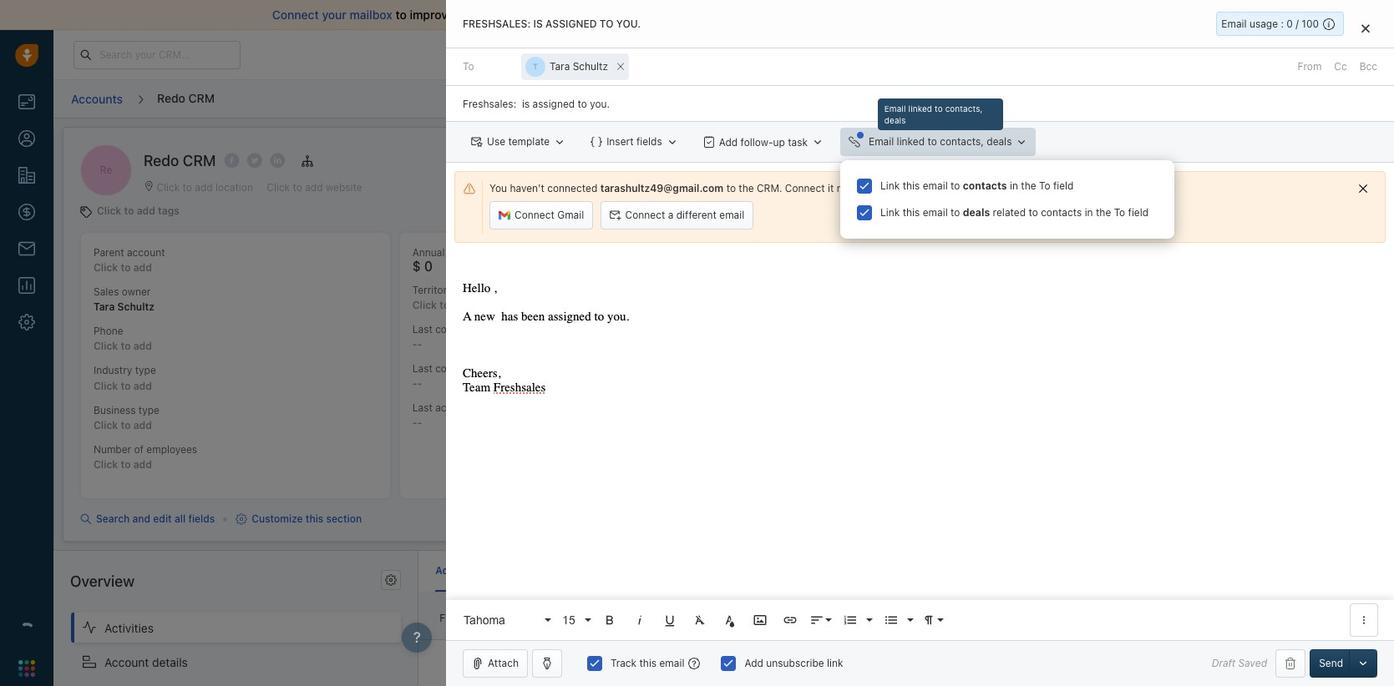 Task type: vqa. For each thing, say whether or not it's contained in the screenshot.
'this' corresponding to section
no



Task type: locate. For each thing, give the bounding box(es) containing it.
contacted inside 'last contacted time --'
[[435, 323, 483, 336]]

0 horizontal spatial the
[[739, 182, 754, 195]]

1 vertical spatial tara
[[94, 301, 115, 314]]

contacted for time
[[435, 323, 483, 336]]

0 vertical spatial contacted
[[435, 323, 483, 336]]

0 vertical spatial deals
[[885, 115, 906, 125]]

0 horizontal spatial your
[[322, 8, 347, 22]]

click down territory
[[413, 299, 437, 312]]

tara down sales
[[94, 301, 115, 314]]

gmail
[[557, 209, 584, 222]]

last inside 'last contacted time --'
[[413, 323, 433, 336]]

type
[[135, 365, 156, 377], [473, 402, 494, 415], [139, 404, 159, 417]]

100
[[1302, 18, 1319, 30]]

1 vertical spatial deal
[[812, 612, 832, 624]]

3 last from the top
[[413, 402, 433, 415]]

0 horizontal spatial contacts
[[696, 613, 737, 625]]

sales
[[94, 286, 119, 298]]

search and edit all fields link
[[80, 512, 215, 527]]

way
[[607, 8, 629, 22]]

1 horizontal spatial your
[[897, 182, 918, 195]]

task
[[987, 92, 1008, 105]]

schultz left × link
[[573, 60, 608, 73]]

number
[[94, 443, 131, 456]]

all inside "all time periods" button
[[578, 613, 590, 625]]

tara down freshsales:  is assigned to you.
[[550, 60, 570, 73]]

0 vertical spatial link
[[881, 180, 900, 192]]

industry type click to add
[[94, 365, 156, 392]]

2 vertical spatial last
[[413, 402, 433, 415]]

1 vertical spatial contacts,
[[940, 135, 984, 148]]

enable
[[555, 8, 592, 22]]

keep
[[871, 182, 894, 195]]

× link
[[612, 53, 629, 80]]

add up 'last contacted time --'
[[452, 299, 471, 312]]

1 horizontal spatial contacts
[[963, 180, 1007, 192]]

1 all from the left
[[489, 613, 501, 625]]

add for add follow-up task
[[719, 136, 738, 148]]

and left edit
[[133, 513, 150, 526]]

2 all from the left
[[578, 613, 590, 625]]

close image
[[1362, 23, 1370, 33]]

contacts right no
[[696, 613, 737, 625]]

time inside button
[[593, 613, 613, 625]]

insert link (⌘k) image
[[783, 613, 798, 628]]

track this email
[[611, 658, 685, 670]]

in up link this email to deals related to contacts in the to field
[[1010, 180, 1019, 192]]

click down phone
[[94, 340, 118, 353]]

account
[[104, 656, 149, 670]]

1 vertical spatial 0
[[424, 259, 433, 274]]

paragraph format image
[[922, 613, 937, 628]]

0 vertical spatial 0
[[1287, 18, 1293, 30]]

add left follow-
[[719, 136, 738, 148]]

0 vertical spatial add
[[719, 136, 738, 148]]

1 vertical spatial schultz
[[117, 301, 155, 314]]

schultz down owner
[[117, 301, 155, 314]]

of right sync on the top left of the page
[[661, 8, 672, 22]]

deals inside email linked to contacts, deals tooltip
[[885, 115, 906, 125]]

last contacted time --
[[413, 323, 507, 351]]

tara
[[550, 60, 570, 73], [94, 301, 115, 314]]

link right now
[[881, 180, 900, 192]]

deals by deal stage
[[756, 248, 848, 260]]

more misc image
[[1357, 613, 1372, 628]]

email up 'keep'
[[869, 135, 894, 148]]

all right filter by
[[489, 613, 501, 625]]

activities left 15
[[504, 613, 546, 625]]

contacted down 'last contacted time --'
[[435, 363, 483, 375]]

1 horizontal spatial time
[[593, 613, 613, 625]]

synced.
[[989, 182, 1026, 195]]

1 horizontal spatial schultz
[[573, 60, 608, 73]]

click down parent
[[94, 262, 118, 274]]

all right 15
[[578, 613, 590, 625]]

last for last contacted mode
[[413, 363, 433, 375]]

1 contacted from the top
[[435, 323, 483, 336]]

2 vertical spatial email
[[869, 135, 894, 148]]

schultz inside sales owner tara schultz
[[117, 301, 155, 314]]

in left 21
[[1004, 48, 1012, 59]]

Search your CRM... text field
[[74, 41, 241, 69]]

0 vertical spatial and
[[531, 8, 552, 22]]

mng settings image
[[385, 575, 397, 586]]

type inside industry type click to add
[[135, 365, 156, 377]]

add down account
[[133, 262, 152, 274]]

1 horizontal spatial all
[[578, 613, 590, 625]]

contacted inside last contacted mode --
[[435, 363, 483, 375]]

ordered list image
[[843, 613, 858, 628]]

type right business
[[139, 404, 159, 417]]

contacts, down email linked to contacts, deals tooltip
[[940, 135, 984, 148]]

tags
[[158, 205, 180, 217]]

1 vertical spatial fields
[[188, 513, 215, 526]]

click inside the business type click to add
[[94, 419, 118, 432]]

contacts inside button
[[696, 613, 737, 625]]

click inside industry type click to add
[[94, 380, 118, 392]]

0 horizontal spatial by
[[466, 613, 478, 625]]

2 horizontal spatial to
[[1114, 206, 1126, 219]]

timeline
[[476, 565, 515, 577]]

last down territory click to add
[[413, 323, 433, 336]]

tahoma button
[[458, 604, 553, 638]]

0 horizontal spatial all
[[489, 613, 501, 625]]

0 inside × dialog
[[1287, 18, 1293, 30]]

connect down "haven't"
[[515, 209, 555, 222]]

contacted
[[435, 323, 483, 336], [435, 363, 483, 375]]

2 link from the top
[[881, 206, 900, 219]]

email left call
[[885, 104, 906, 114]]

1 last from the top
[[413, 323, 433, 336]]

0 horizontal spatial schultz
[[117, 301, 155, 314]]

email down the underline (⌘u) image at the bottom left
[[660, 658, 685, 670]]

redo crm up the tags
[[144, 152, 216, 170]]

0 vertical spatial time
[[486, 323, 507, 336]]

0 right the :
[[1287, 18, 1293, 30]]

add for add unsubscribe link
[[745, 658, 764, 670]]

crm
[[189, 91, 215, 105], [183, 152, 216, 170]]

customize
[[252, 513, 303, 526]]

0 horizontal spatial to
[[463, 60, 474, 73]]

2 horizontal spatial the
[[1096, 206, 1112, 219]]

last inside last activity type --
[[413, 402, 433, 415]]

0 vertical spatial contacts,
[[945, 104, 983, 114]]

1 vertical spatial your
[[897, 182, 918, 195]]

email
[[1222, 18, 1247, 30], [885, 104, 906, 114], [869, 135, 894, 148]]

redo up the tags
[[144, 152, 179, 170]]

contacts up related
[[963, 180, 1007, 192]]

1 horizontal spatial the
[[1021, 180, 1037, 192]]

email down conversations
[[923, 206, 948, 219]]

industry
[[94, 365, 132, 377]]

edit
[[153, 513, 172, 526]]

deals down the link this email to contacts in the to field
[[963, 206, 990, 219]]

add
[[137, 205, 155, 217], [133, 262, 152, 274], [452, 299, 471, 312], [133, 340, 152, 353], [133, 380, 152, 392], [133, 419, 152, 432], [133, 459, 152, 471]]

add left the tags
[[137, 205, 155, 217]]

use template button
[[463, 128, 574, 156]]

connect left mailbox
[[272, 8, 319, 22]]

your left mailbox
[[322, 8, 347, 22]]

underline (⌘u) image
[[663, 613, 678, 628]]

you.
[[616, 18, 641, 30]]

type inside the business type click to add
[[139, 404, 159, 417]]

this left section
[[306, 513, 324, 526]]

0 vertical spatial last
[[413, 323, 433, 336]]

cc
[[1335, 60, 1347, 73]]

this down the link this email to contacts in the to field
[[903, 206, 920, 219]]

2 vertical spatial contacts
[[696, 613, 737, 625]]

1 vertical spatial email
[[885, 104, 906, 114]]

activities left unordered list image at the bottom right
[[834, 612, 877, 624]]

periods
[[616, 613, 652, 625]]

1 vertical spatial by
[[466, 613, 478, 625]]

add down business
[[133, 419, 152, 432]]

redo crm down search your crm... text field
[[157, 91, 215, 105]]

email right different
[[720, 209, 745, 222]]

activities
[[104, 621, 154, 635]]

-
[[413, 338, 417, 351], [417, 338, 422, 351], [413, 378, 417, 390], [417, 378, 422, 390], [413, 417, 417, 430], [417, 417, 422, 430]]

0 vertical spatial field
[[1054, 180, 1074, 192]]

last left activity
[[413, 402, 433, 415]]

related
[[993, 206, 1026, 219]]

explore plans
[[1079, 48, 1144, 60]]

add inside phone click to add
[[133, 340, 152, 353]]

connect
[[272, 8, 319, 22], [785, 182, 825, 195], [515, 209, 555, 222], [626, 209, 665, 222]]

time inside 'last contacted time --'
[[486, 323, 507, 336]]

add up industry type click to add
[[133, 340, 152, 353]]

1 vertical spatial contacts
[[1041, 206, 1082, 219]]

this for link this email to contacts in the to field
[[903, 180, 920, 192]]

click inside phone click to add
[[94, 340, 118, 353]]

add down employees
[[133, 459, 152, 471]]

this right 'keep'
[[903, 180, 920, 192]]

0 vertical spatial deal
[[799, 248, 819, 260]]

email for link this email to contacts in the to field
[[923, 180, 948, 192]]

click down business
[[94, 419, 118, 432]]

contacted down territory click to add
[[435, 323, 483, 336]]

to inside number of employees click to add
[[121, 459, 131, 471]]

by right deals
[[785, 248, 796, 260]]

show
[[783, 612, 809, 624]]

1 link from the top
[[881, 180, 900, 192]]

1 horizontal spatial of
[[661, 8, 672, 22]]

1 vertical spatial contacted
[[435, 363, 483, 375]]

mode
[[486, 363, 513, 375]]

1 horizontal spatial activities
[[834, 612, 877, 624]]

2 horizontal spatial contacts
[[1041, 206, 1082, 219]]

and left enable
[[531, 8, 552, 22]]

0 vertical spatial email linked to contacts, deals
[[885, 104, 983, 125]]

1 horizontal spatial tara
[[550, 60, 570, 73]]

0 vertical spatial your
[[322, 8, 347, 22]]

align image
[[810, 613, 825, 628]]

email image
[[1229, 47, 1241, 62]]

all activities
[[489, 613, 546, 625]]

to inside parent account click to add
[[121, 262, 131, 274]]

0 horizontal spatial 0
[[424, 259, 433, 274]]

connect inside button
[[515, 209, 555, 222]]

plans
[[1118, 48, 1144, 60]]

0 horizontal spatial tara
[[94, 301, 115, 314]]

connect left it
[[785, 182, 825, 195]]

task
[[788, 136, 808, 148]]

redo down search your crm... text field
[[157, 91, 185, 105]]

of right the number
[[134, 443, 144, 456]]

0 inside annual revenue $ 0
[[424, 259, 433, 274]]

0
[[1287, 18, 1293, 30], [424, 259, 433, 274]]

deal left stage
[[799, 248, 819, 260]]

1 vertical spatial field
[[1128, 206, 1149, 219]]

connect left 'a'
[[626, 209, 665, 222]]

2 last from the top
[[413, 363, 433, 375]]

0 vertical spatial in
[[1004, 48, 1012, 59]]

connect for connect a different email
[[626, 209, 665, 222]]

add inside industry type click to add
[[133, 380, 152, 392]]

click down industry on the left bottom of the page
[[94, 380, 118, 392]]

deal right show
[[812, 612, 832, 624]]

call
[[909, 92, 927, 105]]

to inside phone click to add
[[121, 340, 131, 353]]

2 contacted from the top
[[435, 363, 483, 375]]

1 vertical spatial add
[[745, 658, 764, 670]]

1 vertical spatial time
[[593, 613, 613, 625]]

connect your mailbox link
[[272, 8, 396, 22]]

0 vertical spatial by
[[785, 248, 796, 260]]

application
[[446, 252, 1395, 641]]

crm left facebook circled icon
[[183, 152, 216, 170]]

1 horizontal spatial 0
[[1287, 18, 1293, 30]]

no
[[679, 613, 693, 625]]

Write a subject line text field
[[446, 86, 1395, 121]]

parent
[[94, 246, 124, 259]]

contacts, right log at top right
[[945, 104, 983, 114]]

in
[[1004, 48, 1012, 59], [1010, 180, 1019, 192], [1085, 206, 1093, 219]]

add inside territory click to add
[[452, 299, 471, 312]]

0 vertical spatial linked
[[909, 104, 932, 114]]

0 vertical spatial tara
[[550, 60, 570, 73]]

0 vertical spatial fields
[[637, 135, 662, 148]]

insert fields button
[[582, 128, 687, 156]]

email left 'usage'
[[1222, 18, 1247, 30]]

all inside all activities link
[[489, 613, 501, 625]]

2 vertical spatial deals
[[963, 206, 990, 219]]

0 horizontal spatial activities
[[504, 613, 546, 625]]

your right 'keep'
[[897, 182, 918, 195]]

type right activity
[[473, 402, 494, 415]]

customize this section
[[252, 513, 362, 526]]

in right related
[[1085, 206, 1093, 219]]

email right 'keep'
[[923, 180, 948, 192]]

deals
[[756, 248, 782, 260]]

this right track
[[640, 658, 657, 670]]

click down the number
[[94, 459, 118, 471]]

crm down search your crm... text field
[[189, 91, 215, 105]]

fields
[[637, 135, 662, 148], [188, 513, 215, 526]]

0 horizontal spatial time
[[486, 323, 507, 336]]

your
[[322, 8, 347, 22], [897, 182, 918, 195]]

1 vertical spatial deals
[[987, 135, 1012, 148]]

0 vertical spatial schultz
[[573, 60, 608, 73]]

add up the business type click to add
[[133, 380, 152, 392]]

0 vertical spatial contacts
[[963, 180, 1007, 192]]

1 vertical spatial link
[[881, 206, 900, 219]]

activities
[[834, 612, 877, 624], [504, 613, 546, 625]]

this for track this email
[[640, 658, 657, 670]]

1 horizontal spatial add
[[745, 658, 764, 670]]

fields right insert
[[637, 135, 662, 148]]

email usage : 0 / 100
[[1222, 18, 1319, 30]]

add left 'unsubscribe'
[[745, 658, 764, 670]]

type for business type click to add
[[139, 404, 159, 417]]

0 vertical spatial email
[[1222, 18, 1247, 30]]

deal
[[799, 248, 819, 260], [812, 612, 832, 624]]

click inside parent account click to add
[[94, 262, 118, 274]]

last inside last contacted mode --
[[413, 363, 433, 375]]

unsubscribe
[[766, 658, 824, 670]]

time up mode
[[486, 323, 507, 336]]

1 vertical spatial and
[[133, 513, 150, 526]]

15
[[562, 614, 575, 627]]

search and edit all fields
[[96, 513, 215, 526]]

task button
[[962, 85, 1018, 113]]

time left the periods
[[593, 613, 613, 625]]

insert image (⌘p) image
[[753, 613, 768, 628]]

1 vertical spatial last
[[413, 363, 433, 375]]

link this email to contacts in the to field
[[881, 180, 1074, 192]]

1 horizontal spatial fields
[[637, 135, 662, 148]]

1 vertical spatial linked
[[897, 135, 925, 148]]

crm.
[[757, 182, 782, 195]]

fields inside button
[[637, 135, 662, 148]]

1 horizontal spatial by
[[785, 248, 796, 260]]

type inside last activity type --
[[473, 402, 494, 415]]

contacts,
[[945, 104, 983, 114], [940, 135, 984, 148]]

2 vertical spatial to
[[1114, 206, 1126, 219]]

activities inside all activities link
[[504, 613, 546, 625]]

business type click to add
[[94, 404, 159, 432]]

1 horizontal spatial to
[[1039, 180, 1051, 192]]

deals down task
[[987, 135, 1012, 148]]

by right filter
[[466, 613, 478, 625]]

last down 'last contacted time --'
[[413, 363, 433, 375]]

linked inside tooltip
[[909, 104, 932, 114]]

usage
[[1250, 18, 1278, 30]]

fields right all on the bottom
[[188, 513, 215, 526]]

deals
[[885, 115, 906, 125], [987, 135, 1012, 148], [963, 206, 990, 219]]

email linked to contacts, deals inside email linked to contacts, deals tooltip
[[885, 104, 983, 125]]

all for all activities
[[489, 613, 501, 625]]

0 horizontal spatial and
[[133, 513, 150, 526]]

deals down call log button
[[885, 115, 906, 125]]

type right industry on the left bottom of the page
[[135, 365, 156, 377]]

link
[[881, 180, 900, 192], [881, 206, 900, 219]]

link for link this email to deals related to contacts in the to field
[[881, 206, 900, 219]]

the
[[1021, 180, 1037, 192], [739, 182, 754, 195], [1096, 206, 1112, 219]]

connect inside button
[[626, 209, 665, 222]]

0 horizontal spatial add
[[719, 136, 738, 148]]

link down 'keep'
[[881, 206, 900, 219]]

1 vertical spatial of
[[134, 443, 144, 456]]

you
[[490, 182, 507, 195]]

0 right $
[[424, 259, 433, 274]]

number of employees click to add
[[94, 443, 197, 471]]

0 horizontal spatial of
[[134, 443, 144, 456]]

contacts right related
[[1041, 206, 1082, 219]]



Task type: describe. For each thing, give the bounding box(es) containing it.
add inside parent account click to add
[[133, 262, 152, 274]]

italic (⌘i) image
[[633, 613, 648, 628]]

tara schultz ×
[[550, 57, 625, 75]]

freshworks switcher image
[[18, 661, 35, 677]]

tahoma
[[464, 614, 505, 627]]

is
[[533, 18, 543, 30]]

last activity type --
[[413, 402, 494, 430]]

now
[[837, 182, 856, 195]]

haven't
[[510, 182, 545, 195]]

0 vertical spatial redo crm
[[157, 91, 215, 105]]

application containing tahoma
[[446, 252, 1395, 641]]

employees
[[146, 443, 197, 456]]

deliverability
[[457, 8, 528, 22]]

insert fields
[[607, 135, 662, 148]]

freshsales:  is assigned to you.
[[463, 18, 641, 30]]

you haven't connected tarashultz49@gmail.com to the crm. connect it now to keep your conversations synced.
[[490, 182, 1026, 195]]

owner
[[122, 286, 151, 298]]

add follow-up task
[[719, 136, 808, 148]]

1 vertical spatial email linked to contacts, deals
[[869, 135, 1012, 148]]

15 button
[[557, 604, 593, 638]]

accounts link
[[70, 86, 124, 112]]

up
[[773, 136, 785, 148]]

2-
[[595, 8, 607, 22]]

assigned
[[546, 18, 597, 30]]

tara inside tara schultz ×
[[550, 60, 570, 73]]

filter
[[440, 613, 464, 625]]

link
[[827, 658, 844, 670]]

bold (⌘b) image
[[603, 613, 618, 628]]

type for industry type click to add
[[135, 365, 156, 377]]

saved
[[1239, 658, 1268, 670]]

territory click to add
[[413, 284, 471, 312]]

by for deals
[[785, 248, 796, 260]]

2 vertical spatial in
[[1085, 206, 1093, 219]]

all
[[175, 513, 186, 526]]

add unsubscribe link
[[745, 658, 844, 670]]

click inside territory click to add
[[413, 299, 437, 312]]

it
[[828, 182, 834, 195]]

1 vertical spatial crm
[[183, 152, 216, 170]]

customize this section link
[[236, 512, 362, 527]]

call log
[[909, 92, 944, 105]]

annual revenue $ 0
[[413, 246, 485, 274]]

link for link this email to contacts in the to field
[[881, 180, 900, 192]]

annual
[[413, 246, 445, 259]]

last for last activity type
[[413, 402, 433, 415]]

all time periods
[[578, 613, 652, 625]]

0 vertical spatial crm
[[189, 91, 215, 105]]

account
[[127, 246, 165, 259]]

1 horizontal spatial and
[[531, 8, 552, 22]]

email for track this email
[[660, 658, 685, 670]]

1 vertical spatial redo crm
[[144, 152, 216, 170]]

1 vertical spatial redo
[[144, 152, 179, 170]]

email for link this email to deals related to contacts in the to field
[[923, 206, 948, 219]]

of inside number of employees click to add
[[134, 443, 144, 456]]

use template
[[487, 135, 550, 148]]

a
[[668, 209, 674, 222]]

log
[[930, 92, 944, 105]]

last for last contacted time
[[413, 323, 433, 336]]

contacts, inside the "email linked to contacts, deals"
[[945, 104, 983, 114]]

days
[[1027, 48, 1047, 59]]

0 horizontal spatial fields
[[188, 513, 215, 526]]

send button
[[1310, 650, 1353, 678]]

0 vertical spatial redo
[[157, 91, 185, 105]]

this for link this email to deals related to contacts in the to field
[[903, 206, 920, 219]]

schultz inside tara schultz ×
[[573, 60, 608, 73]]

trial
[[960, 48, 977, 59]]

draft saved
[[1212, 658, 1268, 670]]

email inside tooltip
[[885, 104, 906, 114]]

attach button
[[463, 650, 528, 678]]

connect gmail
[[515, 209, 584, 222]]

connect for connect gmail
[[515, 209, 555, 222]]

section
[[326, 513, 362, 526]]

sync
[[632, 8, 658, 22]]

0 vertical spatial of
[[661, 8, 672, 22]]

email inside button
[[720, 209, 745, 222]]

accounts
[[71, 92, 123, 106]]

sales owner tara schultz
[[94, 286, 155, 314]]

linkedin circled image
[[270, 152, 285, 170]]

ends
[[980, 48, 1001, 59]]

call log button
[[884, 85, 953, 113]]

0 vertical spatial to
[[463, 60, 474, 73]]

account details
[[104, 656, 188, 670]]

activity timeline
[[436, 565, 515, 577]]

click up parent
[[97, 205, 121, 217]]

show deal activities
[[783, 612, 877, 624]]

template
[[508, 135, 550, 148]]

different
[[677, 209, 717, 222]]

all activities link
[[485, 609, 561, 629]]

connect for connect your mailbox to improve deliverability and enable 2-way sync of email conversations.
[[272, 8, 319, 22]]

add inside the business type click to add
[[133, 419, 152, 432]]

phone click to add
[[94, 325, 152, 353]]

to inside territory click to add
[[440, 299, 450, 312]]

× dialog
[[446, 0, 1395, 687]]

this for customize this section
[[306, 513, 324, 526]]

1 vertical spatial to
[[1039, 180, 1051, 192]]

0 for :
[[1287, 18, 1293, 30]]

all time periods button
[[574, 609, 667, 629]]

to inside industry type click to add
[[121, 380, 131, 392]]

facebook circled image
[[224, 152, 239, 170]]

add inside number of employees click to add
[[133, 459, 152, 471]]

email linked to contacts, deals tooltip
[[878, 95, 1003, 130]]

stage
[[822, 248, 848, 260]]

activity
[[436, 565, 473, 577]]

connect gmail button
[[490, 201, 593, 230]]

tara inside sales owner tara schultz
[[94, 301, 115, 314]]

last contacted mode --
[[413, 363, 513, 390]]

your inside × dialog
[[897, 182, 918, 195]]

contacted for mode
[[435, 363, 483, 375]]

your trial ends in 21 days
[[938, 48, 1047, 59]]

bcc
[[1360, 60, 1378, 73]]

track
[[611, 658, 637, 670]]

click to add tags
[[97, 205, 180, 217]]

to inside the business type click to add
[[121, 419, 131, 432]]

all for all time periods
[[578, 613, 590, 625]]

draft
[[1212, 658, 1236, 670]]

1 horizontal spatial field
[[1128, 206, 1149, 219]]

attach
[[488, 658, 519, 670]]

click inside number of employees click to add
[[94, 459, 118, 471]]

to inside the "email linked to contacts, deals"
[[935, 104, 943, 114]]

1 vertical spatial in
[[1010, 180, 1019, 192]]

21
[[1014, 48, 1024, 59]]

by for filter
[[466, 613, 478, 625]]

:
[[1281, 18, 1284, 30]]

link this email to deals related to contacts in the to field
[[881, 206, 1149, 219]]

filter by
[[440, 613, 478, 625]]

/
[[1296, 18, 1299, 30]]

territory
[[413, 284, 453, 296]]

unordered list image
[[884, 613, 899, 628]]

twitter circled image
[[247, 152, 262, 170]]

email right sync on the top left of the page
[[675, 8, 705, 22]]

improve
[[410, 8, 454, 22]]

and inside search and edit all fields link
[[133, 513, 150, 526]]

no contacts button
[[675, 609, 752, 629]]

send
[[1319, 658, 1344, 670]]

conversations
[[921, 182, 986, 195]]

0 horizontal spatial field
[[1054, 180, 1074, 192]]

use
[[487, 135, 506, 148]]

revenue
[[448, 246, 485, 259]]

0 for $
[[424, 259, 433, 274]]



